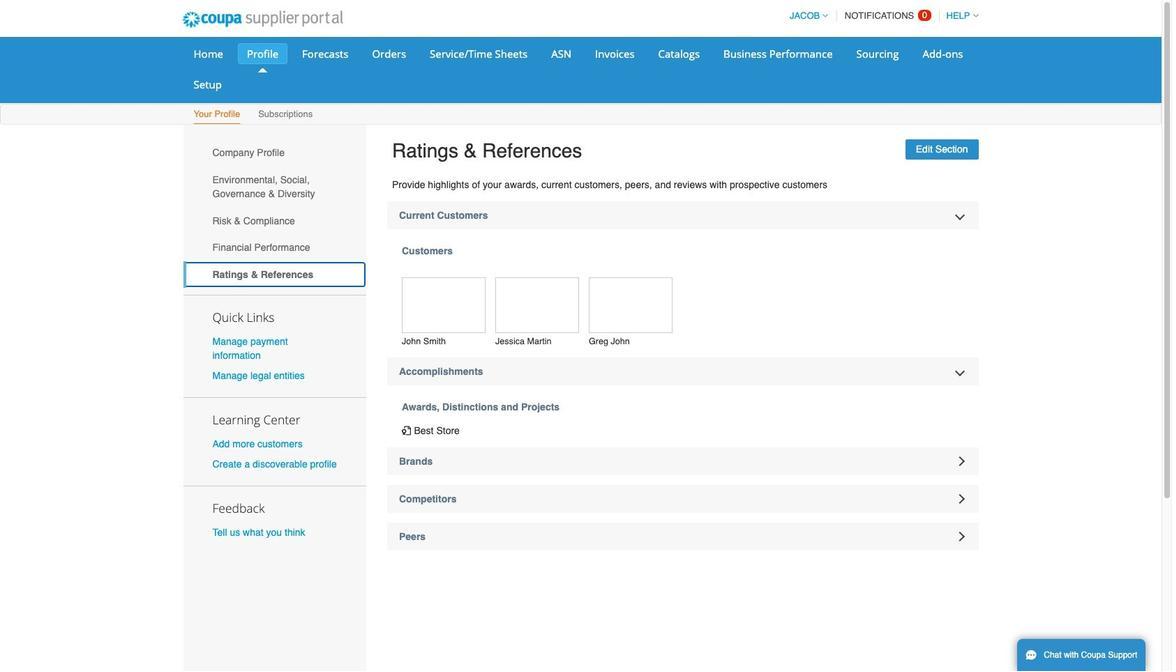 Task type: vqa. For each thing, say whether or not it's contained in the screenshot.
Entities at top left
no



Task type: describe. For each thing, give the bounding box(es) containing it.
3 heading from the top
[[387, 448, 978, 476]]

john smith image
[[402, 277, 486, 333]]

5 heading from the top
[[387, 523, 978, 551]]

greg john image
[[589, 277, 673, 333]]



Task type: locate. For each thing, give the bounding box(es) containing it.
1 heading from the top
[[387, 201, 978, 229]]

coupa supplier portal image
[[173, 2, 352, 37]]

2 heading from the top
[[387, 358, 978, 386]]

jessica martin image
[[495, 277, 579, 333]]

4 heading from the top
[[387, 486, 978, 514]]

navigation
[[783, 2, 978, 29]]

heading
[[387, 201, 978, 229], [387, 358, 978, 386], [387, 448, 978, 476], [387, 486, 978, 514], [387, 523, 978, 551]]



